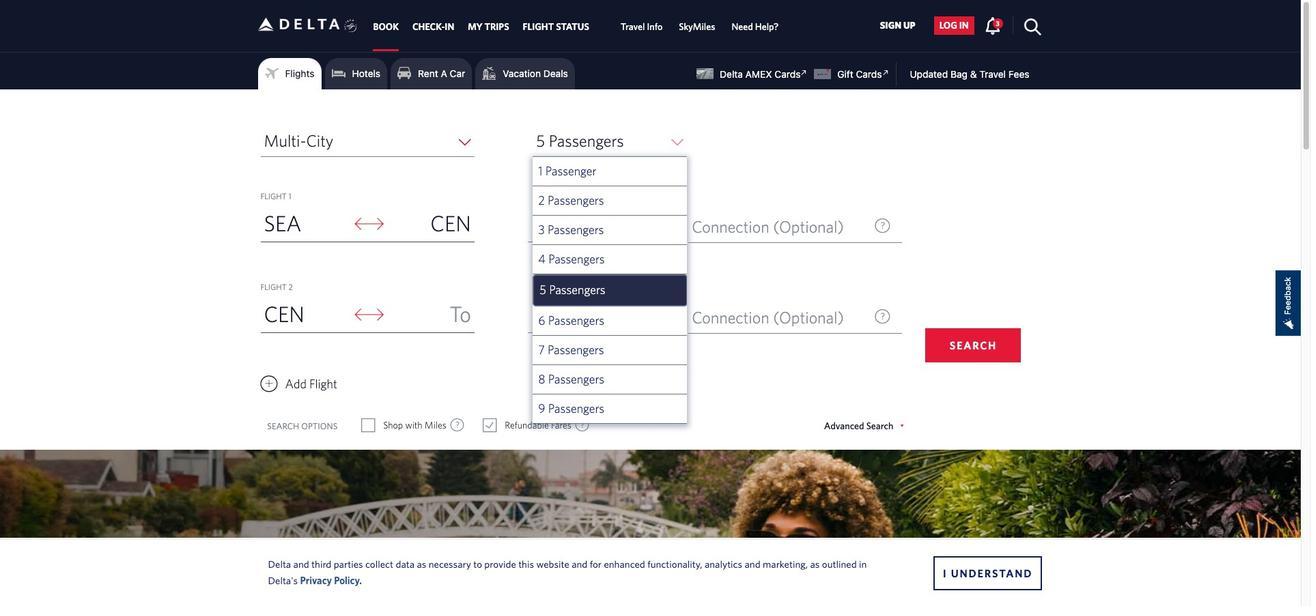 Task type: describe. For each thing, give the bounding box(es) containing it.
travel info
[[621, 21, 663, 32]]

delta amex cards
[[720, 68, 801, 80]]

passengers inside field
[[549, 131, 624, 150]]

skyteam image
[[344, 5, 357, 47]]

multi-
[[264, 131, 306, 150]]

rent a car link
[[398, 64, 465, 84]]

depart button for cen
[[528, 210, 635, 242]]

miles
[[425, 420, 447, 431]]

options
[[301, 421, 338, 431]]

delta for delta and third parties collect data as necessary to provide this website and for enhanced functionality, analytics and marketing, as outlined in delta's
[[268, 558, 291, 570]]

3 link
[[985, 16, 1003, 34]]

8 passengers
[[538, 372, 605, 387]]

up
[[904, 20, 916, 31]]

city
[[306, 131, 333, 150]]

vacation
[[503, 68, 541, 79]]

policy.
[[334, 575, 362, 586]]

3 for 3
[[996, 19, 1000, 27]]

this link opens another site in a new window that may not follow the same accessibility policies as delta air lines. image for gift cards
[[879, 66, 892, 79]]

3 for 3 passengers
[[538, 223, 545, 237]]

understand
[[951, 567, 1033, 579]]

flight status
[[523, 21, 589, 32]]

my trips link
[[468, 15, 509, 39]]

passengers for 2 passengers option
[[548, 193, 604, 208]]

3 passengers
[[538, 223, 604, 237]]

0 vertical spatial cen link
[[385, 206, 475, 242]]

provide
[[484, 558, 516, 570]]

delta for delta amex cards
[[720, 68, 743, 80]]

connection (optional) for to
[[692, 308, 844, 327]]

flight for cen
[[261, 282, 287, 292]]

0 horizontal spatial cen
[[264, 301, 305, 326]]

2 passengers option
[[533, 186, 687, 216]]

advanced search link
[[824, 421, 904, 432]]

passengers for 9 passengers option
[[548, 402, 605, 416]]

5 inside field
[[536, 131, 545, 150]]

2 inside option
[[538, 193, 545, 208]]

log in
[[940, 20, 969, 31]]

analytics
[[705, 558, 742, 570]]

flight 1
[[261, 191, 291, 201]]

trips
[[485, 21, 509, 32]]

(optional) for cen
[[773, 217, 844, 236]]

check-in link
[[412, 15, 454, 39]]

advanced
[[824, 421, 864, 432]]

travel info link
[[621, 15, 663, 39]]

necessary
[[429, 558, 471, 570]]

fares
[[551, 420, 572, 431]]

Shop with Miles checkbox
[[362, 419, 374, 432]]

passengers for 8 passengers option
[[548, 372, 605, 387]]

1 as from the left
[[417, 558, 426, 570]]

need help?
[[732, 21, 779, 32]]

vacation deals link
[[482, 64, 568, 84]]

shop with miles
[[383, 420, 447, 431]]

add flight button
[[261, 374, 337, 395]]

flights
[[285, 68, 315, 79]]

gift
[[837, 68, 853, 80]]

sign
[[880, 20, 902, 31]]

1 horizontal spatial cen
[[431, 210, 471, 236]]

privacy
[[300, 575, 332, 586]]

amex
[[746, 68, 772, 80]]

5 passengers inside field
[[536, 131, 624, 150]]

4 passengers
[[538, 252, 605, 266]]

connection for to
[[692, 308, 769, 327]]

i understand
[[943, 567, 1033, 579]]

car
[[450, 68, 465, 79]]

Refundable Fares checkbox
[[484, 419, 496, 432]]

functionality,
[[648, 558, 702, 570]]

depart for cen
[[531, 217, 578, 236]]

in inside delta and third parties collect data as necessary to provide this website and for enhanced functionality, analytics and marketing, as outlined in delta's
[[859, 558, 867, 570]]

0 vertical spatial travel
[[621, 21, 645, 32]]

1 vertical spatial 1
[[289, 191, 291, 201]]

to
[[450, 301, 471, 326]]

multi-city
[[264, 131, 333, 150]]

passengers for 3 passengers option
[[548, 223, 604, 237]]

a
[[441, 68, 447, 79]]

in inside log in button
[[959, 20, 969, 31]]

flight inside button
[[309, 377, 337, 391]]

4 passengers option
[[533, 245, 687, 275]]

7 passengers option
[[533, 336, 687, 365]]

advanced search
[[824, 421, 894, 432]]

check-
[[412, 21, 445, 32]]

rent a car
[[418, 68, 465, 79]]

6
[[538, 313, 545, 328]]

connection for cen
[[692, 217, 769, 236]]

need help? link
[[732, 15, 779, 39]]

in
[[445, 21, 454, 32]]

i understand button
[[934, 556, 1042, 590]]

1 and from the left
[[293, 558, 309, 570]]

connection (optional) link for cen
[[689, 211, 902, 243]]

search
[[866, 421, 894, 432]]

passengers for 4 passengers option
[[549, 252, 605, 266]]

8 passengers option
[[533, 365, 687, 395]]

fees
[[1009, 68, 1030, 80]]

tab list containing book
[[366, 0, 787, 51]]

0 horizontal spatial cen link
[[261, 297, 350, 332]]

delta amex cards link
[[697, 66, 811, 80]]

outlined
[[822, 558, 857, 570]]

passengers for 7 passengers option
[[548, 343, 604, 357]]

updated bag & travel fees link
[[896, 68, 1030, 80]]

flights link
[[265, 64, 315, 84]]

6 passengers
[[538, 313, 605, 328]]

flight 2
[[261, 282, 293, 292]]

1 passenger option
[[533, 157, 687, 186]]

5 inside option
[[540, 283, 546, 297]]

8
[[538, 372, 545, 387]]

2 and from the left
[[572, 558, 588, 570]]

1 cards from the left
[[775, 68, 801, 80]]

hotels
[[352, 68, 381, 79]]

refundable
[[505, 420, 549, 431]]



Task type: vqa. For each thing, say whether or not it's contained in the screenshot.
traveling
no



Task type: locate. For each thing, give the bounding box(es) containing it.
5 passengers up passenger
[[536, 131, 624, 150]]

delta inside delta and third parties collect data as necessary to provide this website and for enhanced functionality, analytics and marketing, as outlined in delta's
[[268, 558, 291, 570]]

2 depart button from the top
[[528, 301, 635, 333]]

1 vertical spatial cen link
[[261, 297, 350, 332]]

skymiles
[[679, 21, 715, 32]]

this link opens another site in a new window that may not follow the same accessibility policies as delta air lines. image inside gift cards "link"
[[879, 66, 892, 79]]

this link opens another site in a new window that may not follow the same accessibility policies as delta air lines. image left gift
[[798, 66, 811, 79]]

my trips
[[468, 21, 509, 32]]

1 vertical spatial travel
[[980, 68, 1006, 80]]

info
[[647, 21, 663, 32]]

None text field
[[528, 210, 635, 242], [528, 301, 635, 333], [528, 210, 635, 242], [528, 301, 635, 333]]

connection
[[692, 217, 769, 236], [692, 308, 769, 327]]

1 vertical spatial (optional)
[[773, 308, 844, 327]]

updated bag & travel fees
[[910, 68, 1030, 80]]

sign up link
[[875, 16, 921, 35]]

0 vertical spatial 3
[[996, 19, 1000, 27]]

5 passengers
[[536, 131, 624, 150], [540, 283, 605, 297]]

this link opens another site in a new window that may not follow the same accessibility policies as delta air lines. image for delta amex cards
[[798, 66, 811, 79]]

1 horizontal spatial in
[[959, 20, 969, 31]]

delta up delta's
[[268, 558, 291, 570]]

3 passengers option
[[533, 216, 687, 245]]

5 down 4
[[540, 283, 546, 297]]

5
[[536, 131, 545, 150], [540, 283, 546, 297]]

depart button
[[528, 210, 635, 242], [528, 301, 635, 333]]

7
[[538, 343, 545, 357]]

5 passengers down 4 passengers
[[540, 283, 605, 297]]

as left outlined
[[810, 558, 820, 570]]

6 passengers option
[[533, 307, 687, 336]]

delta's
[[268, 575, 298, 586]]

2 connection (optional) link from the top
[[689, 302, 902, 334]]

1 up sea
[[289, 191, 291, 201]]

1 vertical spatial 3
[[538, 223, 545, 237]]

0 horizontal spatial delta
[[268, 558, 291, 570]]

3 right log in button
[[996, 19, 1000, 27]]

0 vertical spatial search
[[950, 339, 997, 352]]

1 vertical spatial 2
[[289, 282, 293, 292]]

delta left amex
[[720, 68, 743, 80]]

1 horizontal spatial 3
[[996, 19, 1000, 27]]

2 horizontal spatial and
[[745, 558, 761, 570]]

to
[[473, 558, 482, 570]]

delta
[[720, 68, 743, 80], [268, 558, 291, 570]]

cards right gift
[[856, 68, 882, 80]]

1 depart button from the top
[[528, 210, 635, 242]]

search
[[950, 339, 997, 352], [267, 421, 299, 431]]

1 vertical spatial connection (optional) link
[[689, 302, 902, 334]]

1 inside option
[[538, 164, 543, 178]]

collect
[[365, 558, 393, 570]]

Multi-City field
[[261, 125, 475, 157]]

list box containing 1 passenger
[[533, 157, 687, 424]]

0 vertical spatial (optional)
[[773, 217, 844, 236]]

passengers up 4 passengers
[[548, 223, 604, 237]]

book
[[373, 21, 399, 32]]

3
[[996, 19, 1000, 27], [538, 223, 545, 237]]

1 vertical spatial cen
[[264, 301, 305, 326]]

1 vertical spatial depart button
[[528, 301, 635, 333]]

depart down '2 passengers'
[[531, 217, 578, 236]]

1 vertical spatial depart
[[531, 307, 578, 326]]

1 horizontal spatial travel
[[980, 68, 1006, 80]]

2 passengers
[[538, 193, 604, 208]]

enhanced
[[604, 558, 645, 570]]

depart up the 7
[[531, 307, 578, 326]]

0 vertical spatial cen
[[431, 210, 471, 236]]

9 passengers option
[[533, 395, 687, 424]]

0 vertical spatial 5
[[536, 131, 545, 150]]

0 horizontal spatial this link opens another site in a new window that may not follow the same accessibility policies as delta air lines. image
[[798, 66, 811, 79]]

delta and third parties collect data as necessary to provide this website and for enhanced functionality, analytics and marketing, as outlined in delta's
[[268, 558, 867, 586]]

travel
[[621, 21, 645, 32], [980, 68, 1006, 80]]

0 horizontal spatial and
[[293, 558, 309, 570]]

depart button up 7 passengers
[[528, 301, 635, 333]]

2 as from the left
[[810, 558, 820, 570]]

this
[[518, 558, 534, 570]]

1 vertical spatial 5
[[540, 283, 546, 297]]

1 horizontal spatial cen link
[[385, 206, 475, 242]]

1 horizontal spatial delta
[[720, 68, 743, 80]]

rent
[[418, 68, 438, 79]]

0 horizontal spatial as
[[417, 558, 426, 570]]

privacy policy.
[[300, 575, 362, 586]]

to link
[[385, 297, 475, 332]]

updated
[[910, 68, 948, 80]]

0 vertical spatial flight
[[261, 191, 287, 201]]

2 (optional) from the top
[[773, 308, 844, 327]]

passengers for 5 passengers option
[[549, 283, 605, 297]]

2 connection (optional) from the top
[[692, 308, 844, 327]]

cards
[[775, 68, 801, 80], [856, 68, 882, 80]]

passenger
[[546, 164, 597, 178]]

3 and from the left
[[745, 558, 761, 570]]

for
[[590, 558, 602, 570]]

depart
[[531, 217, 578, 236], [531, 307, 578, 326]]

1 depart from the top
[[531, 217, 578, 236]]

book tab panel
[[0, 89, 1301, 450]]

1 connection from the top
[[692, 217, 769, 236]]

2 down sea
[[289, 282, 293, 292]]

flight right add
[[309, 377, 337, 391]]

1 vertical spatial connection
[[692, 308, 769, 327]]

tab list
[[366, 0, 787, 51]]

parties
[[334, 558, 363, 570]]

5 up 1 passenger at the left of page
[[536, 131, 545, 150]]

status
[[556, 21, 589, 32]]

(optional) for to
[[773, 308, 844, 327]]

0 vertical spatial connection
[[692, 217, 769, 236]]

gift cards link
[[814, 66, 892, 80]]

i
[[943, 567, 948, 579]]

0 horizontal spatial in
[[859, 558, 867, 570]]

1 vertical spatial 5 passengers
[[540, 283, 605, 297]]

1 horizontal spatial as
[[810, 558, 820, 570]]

in right log
[[959, 20, 969, 31]]

3 up 4
[[538, 223, 545, 237]]

1 left passenger
[[538, 164, 543, 178]]

flight for sea
[[261, 191, 287, 201]]

third
[[311, 558, 331, 570]]

search inside button
[[950, 339, 997, 352]]

this link opens another site in a new window that may not follow the same accessibility policies as delta air lines. image right gift
[[879, 66, 892, 79]]

0 vertical spatial 1
[[538, 164, 543, 178]]

passengers up 3 passengers
[[548, 193, 604, 208]]

sign up
[[880, 20, 916, 31]]

0 vertical spatial 2
[[538, 193, 545, 208]]

website
[[536, 558, 569, 570]]

with
[[405, 420, 423, 431]]

search for search options
[[267, 421, 299, 431]]

book link
[[373, 15, 399, 39]]

flight
[[523, 21, 554, 32]]

and right analytics
[[745, 558, 761, 570]]

passengers for 6 passengers option at bottom
[[548, 313, 605, 328]]

1 vertical spatial in
[[859, 558, 867, 570]]

this link opens another site in a new window that may not follow the same accessibility policies as delta air lines. image inside the delta amex cards link
[[798, 66, 811, 79]]

help?
[[755, 21, 779, 32]]

1 horizontal spatial and
[[572, 558, 588, 570]]

as
[[417, 558, 426, 570], [810, 558, 820, 570]]

data
[[396, 558, 415, 570]]

skymiles link
[[679, 15, 715, 39]]

list box
[[533, 157, 687, 424]]

passengers down 3 passengers
[[549, 252, 605, 266]]

connection (optional) for cen
[[692, 217, 844, 236]]

need
[[732, 21, 753, 32]]

shop
[[383, 420, 403, 431]]

1 connection (optional) link from the top
[[689, 211, 902, 243]]

as right data
[[417, 558, 426, 570]]

0 vertical spatial depart
[[531, 217, 578, 236]]

2 connection from the top
[[692, 308, 769, 327]]

privacy policy. link
[[300, 575, 362, 586]]

1 (optional) from the top
[[773, 217, 844, 236]]

2 cards from the left
[[856, 68, 882, 80]]

1 horizontal spatial 1
[[538, 164, 543, 178]]

0 horizontal spatial 1
[[289, 191, 291, 201]]

my
[[468, 21, 483, 32]]

0 horizontal spatial travel
[[621, 21, 645, 32]]

1 horizontal spatial search
[[950, 339, 997, 352]]

0 horizontal spatial cards
[[775, 68, 801, 80]]

5 passengers option
[[534, 276, 686, 305]]

passengers
[[549, 131, 624, 150], [548, 193, 604, 208], [548, 223, 604, 237], [549, 252, 605, 266], [549, 283, 605, 297], [548, 313, 605, 328], [548, 343, 604, 357], [548, 372, 605, 387], [548, 402, 605, 416]]

flight
[[261, 191, 287, 201], [261, 282, 287, 292], [309, 377, 337, 391]]

cards right amex
[[775, 68, 801, 80]]

1 horizontal spatial cards
[[856, 68, 882, 80]]

this link opens another site in a new window that may not follow the same accessibility policies as delta air lines. image
[[798, 66, 811, 79], [879, 66, 892, 79]]

passengers inside option
[[549, 283, 605, 297]]

vacation deals
[[503, 68, 568, 79]]

2 down 1 passenger at the left of page
[[538, 193, 545, 208]]

1 horizontal spatial this link opens another site in a new window that may not follow the same accessibility policies as delta air lines. image
[[879, 66, 892, 79]]

1 this link opens another site in a new window that may not follow the same accessibility policies as delta air lines. image from the left
[[798, 66, 811, 79]]

1 vertical spatial search
[[267, 421, 299, 431]]

0 horizontal spatial 3
[[538, 223, 545, 237]]

0 vertical spatial in
[[959, 20, 969, 31]]

4
[[538, 252, 546, 266]]

connection (optional) link
[[689, 211, 902, 243], [689, 302, 902, 334]]

and left "for"
[[572, 558, 588, 570]]

1 vertical spatial flight
[[261, 282, 287, 292]]

3 inside option
[[538, 223, 545, 237]]

travel left the info
[[621, 21, 645, 32]]

1 vertical spatial delta
[[268, 558, 291, 570]]

flight status link
[[523, 15, 589, 39]]

refundable fares
[[505, 420, 572, 431]]

add flight
[[285, 377, 337, 391]]

passengers up 7 passengers
[[548, 313, 605, 328]]

log in button
[[934, 16, 974, 35]]

9 passengers
[[538, 402, 605, 416]]

search for search
[[950, 339, 997, 352]]

1 passenger
[[538, 164, 597, 178]]

0 vertical spatial delta
[[720, 68, 743, 80]]

depart button down '2 passengers'
[[528, 210, 635, 242]]

1 horizontal spatial 2
[[538, 193, 545, 208]]

passengers up fares
[[548, 402, 605, 416]]

gift cards
[[837, 68, 882, 80]]

passengers down 4 passengers
[[549, 283, 605, 297]]

0 horizontal spatial search
[[267, 421, 299, 431]]

flight down sea
[[261, 282, 287, 292]]

passengers inside option
[[549, 252, 605, 266]]

hotels link
[[332, 64, 381, 84]]

add
[[285, 377, 307, 391]]

flight up sea
[[261, 191, 287, 201]]

deals
[[544, 68, 568, 79]]

search options
[[267, 421, 338, 431]]

2 vertical spatial flight
[[309, 377, 337, 391]]

marketing,
[[763, 558, 808, 570]]

0 vertical spatial depart button
[[528, 210, 635, 242]]

passengers up 9 passengers
[[548, 372, 605, 387]]

5 passengers inside option
[[540, 283, 605, 297]]

passengers up passenger
[[549, 131, 624, 150]]

0 vertical spatial connection (optional) link
[[689, 211, 902, 243]]

0 vertical spatial connection (optional)
[[692, 217, 844, 236]]

(optional)
[[773, 217, 844, 236], [773, 308, 844, 327]]

search button
[[926, 329, 1021, 363]]

2 this link opens another site in a new window that may not follow the same accessibility policies as delta air lines. image from the left
[[879, 66, 892, 79]]

1 vertical spatial connection (optional)
[[692, 308, 844, 327]]

9
[[538, 402, 545, 416]]

list box inside book 'tab panel'
[[533, 157, 687, 424]]

passengers up 8 passengers
[[548, 343, 604, 357]]

delta air lines image
[[258, 3, 340, 46]]

5 Passengers field
[[533, 125, 687, 157]]

0 vertical spatial 5 passengers
[[536, 131, 624, 150]]

7 passengers
[[538, 343, 604, 357]]

and left 'third'
[[293, 558, 309, 570]]

&
[[970, 68, 977, 80]]

in right outlined
[[859, 558, 867, 570]]

travel right the &
[[980, 68, 1006, 80]]

depart for to
[[531, 307, 578, 326]]

cards inside "link"
[[856, 68, 882, 80]]

log
[[940, 20, 957, 31]]

depart button for to
[[528, 301, 635, 333]]

connection (optional) link for to
[[689, 302, 902, 334]]

0 horizontal spatial 2
[[289, 282, 293, 292]]

2 depart from the top
[[531, 307, 578, 326]]

1 connection (optional) from the top
[[692, 217, 844, 236]]

sea link
[[261, 206, 350, 242]]



